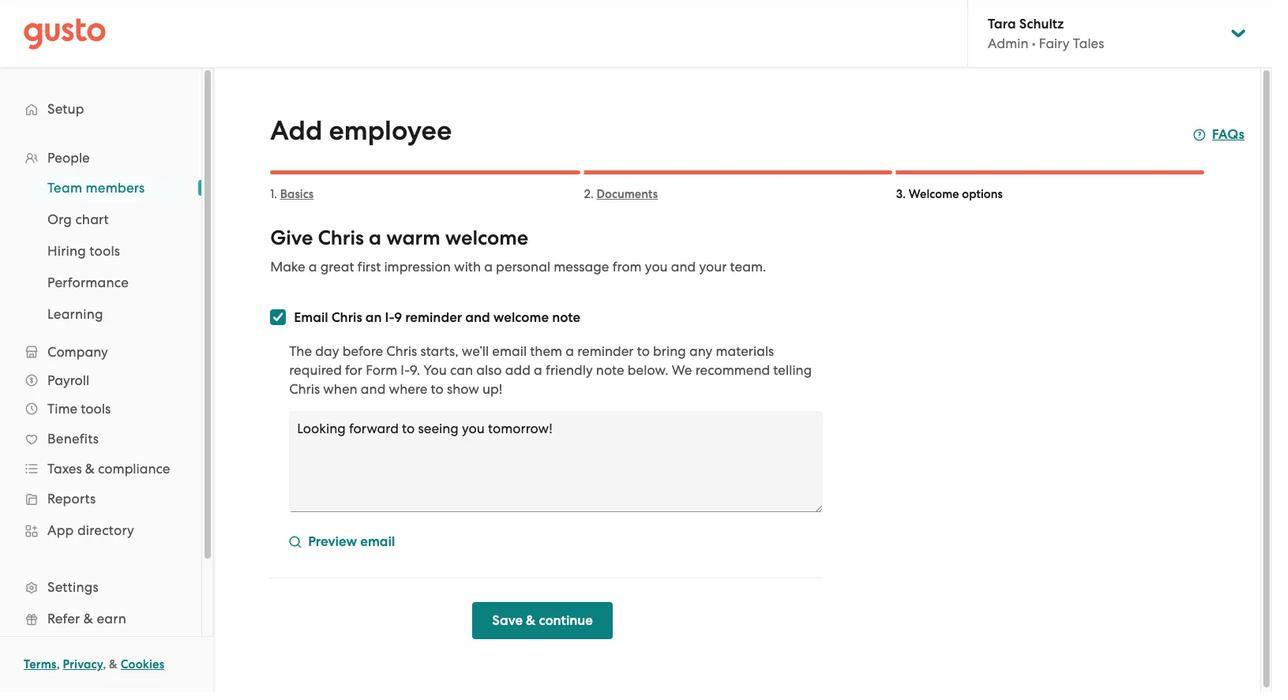 Task type: vqa. For each thing, say whether or not it's contained in the screenshot.
Google to the top
no



Task type: describe. For each thing, give the bounding box(es) containing it.
the day before chris
[[289, 344, 417, 359]]

app directory
[[47, 523, 134, 539]]

cookies button
[[121, 655, 165, 674]]

where
[[389, 381, 427, 397]]

org chart
[[47, 212, 109, 227]]

company
[[47, 344, 108, 360]]

payroll button
[[16, 366, 186, 395]]

refer & earn
[[47, 611, 126, 627]]

settings
[[47, 580, 99, 595]]

performance link
[[28, 268, 186, 297]]

setup
[[47, 101, 84, 117]]

you
[[645, 259, 668, 275]]

below.
[[628, 362, 669, 378]]

people
[[47, 150, 90, 166]]

save & continue button
[[472, 603, 613, 640]]

1 , from the left
[[57, 658, 60, 672]]

naka
[[1226, 9, 1264, 28]]

with
[[454, 259, 481, 275]]

chris left the naka
[[1188, 9, 1222, 28]]

day
[[315, 344, 339, 359]]

1 vertical spatial welcome
[[493, 310, 549, 326]]

directory
[[77, 523, 134, 539]]

team members
[[47, 180, 145, 196]]

time tools button
[[16, 395, 186, 423]]

an
[[365, 310, 382, 326]]

taxes & compliance
[[47, 461, 170, 477]]

welcome options
[[909, 187, 1003, 201]]

app directory link
[[16, 516, 186, 545]]

before
[[342, 344, 383, 359]]

& for earn
[[84, 611, 93, 627]]

team
[[47, 180, 82, 196]]

company button
[[16, 338, 186, 366]]

faqs button
[[1193, 126, 1245, 145]]

9
[[394, 310, 402, 326]]

settings link
[[16, 573, 186, 602]]

app
[[47, 523, 74, 539]]

reports
[[47, 491, 96, 507]]

schultz
[[1019, 16, 1064, 32]]

great
[[320, 259, 354, 275]]

first
[[358, 259, 381, 275]]

a up first
[[369, 226, 382, 250]]

welcome
[[909, 187, 959, 201]]

learning
[[47, 306, 103, 322]]

list containing people
[[0, 144, 201, 693]]

chris up great
[[318, 226, 364, 250]]

chart
[[75, 212, 109, 227]]

email inside starts, we'll email them a reminder to bring any materials required for form i-9. you can also add a friendly note below. we recommend telling chris when and where to show up!
[[492, 344, 527, 359]]

preview email
[[308, 534, 395, 550]]

a left great
[[309, 259, 317, 275]]

basics
[[280, 187, 314, 201]]

bring
[[653, 344, 686, 359]]

make
[[270, 259, 305, 275]]

learning link
[[28, 300, 186, 329]]

you
[[423, 362, 447, 378]]

taxes
[[47, 461, 82, 477]]

personal
[[496, 259, 550, 275]]

add employee
[[270, 115, 452, 147]]

chris up 9.
[[386, 344, 417, 359]]

recommend
[[695, 362, 770, 378]]

time
[[47, 401, 77, 417]]

up!
[[483, 381, 502, 397]]

setup link
[[16, 95, 186, 123]]

team members link
[[28, 174, 186, 202]]

privacy
[[63, 658, 103, 672]]

required
[[289, 362, 342, 378]]

add
[[505, 362, 531, 378]]

message
[[554, 259, 609, 275]]

0 vertical spatial and
[[671, 259, 696, 275]]

warm
[[386, 226, 440, 250]]

starts,
[[420, 344, 459, 359]]

benefits
[[47, 431, 99, 447]]

terms , privacy , & cookies
[[24, 658, 165, 672]]

2 , from the left
[[103, 658, 106, 672]]

terms link
[[24, 658, 57, 672]]

reports link
[[16, 485, 186, 513]]

list containing team members
[[0, 172, 201, 330]]

hiring tools
[[47, 243, 120, 259]]

refer
[[47, 611, 80, 627]]



Task type: locate. For each thing, give the bounding box(es) containing it.
and right the you
[[671, 259, 696, 275]]

documents
[[597, 187, 658, 201]]

and
[[671, 259, 696, 275], [465, 310, 490, 326], [361, 381, 386, 397]]

materials
[[716, 344, 774, 359]]

chris left an
[[331, 310, 362, 326]]

time tools
[[47, 401, 111, 417]]

starts, we'll email them a reminder to bring any materials required for form i-9. you can also add a friendly note below. we recommend telling chris when and where to show up!
[[289, 344, 812, 397]]

0 horizontal spatial i-
[[385, 310, 394, 326]]

save
[[492, 613, 523, 629]]

privacy link
[[63, 658, 103, 672]]

email right preview
[[360, 534, 395, 550]]

impression
[[384, 259, 451, 275]]

& right taxes
[[85, 461, 95, 477]]

i- inside starts, we'll email them a reminder to bring any materials required for form i-9. you can also add a friendly note below. we recommend telling chris when and where to show up!
[[401, 362, 410, 378]]

reminder up friendly
[[577, 344, 634, 359]]

reminder up starts,
[[405, 310, 462, 326]]

1 vertical spatial and
[[465, 310, 490, 326]]

1 vertical spatial tools
[[81, 401, 111, 417]]

to down you
[[431, 381, 444, 397]]

0 vertical spatial i-
[[385, 310, 394, 326]]

2 vertical spatial and
[[361, 381, 386, 397]]

tools for hiring tools
[[89, 243, 120, 259]]

give chris a warm welcome
[[270, 226, 529, 250]]

home image
[[24, 18, 106, 49]]

them
[[530, 344, 562, 359]]

list
[[0, 144, 201, 693], [0, 172, 201, 330]]

9.
[[410, 362, 420, 378]]

telling
[[773, 362, 812, 378]]

we
[[672, 362, 692, 378]]

2 horizontal spatial and
[[671, 259, 696, 275]]

&
[[85, 461, 95, 477], [84, 611, 93, 627], [526, 613, 536, 629], [109, 658, 118, 672]]

tools inside dropdown button
[[81, 401, 111, 417]]

1 horizontal spatial to
[[637, 344, 650, 359]]

fairy
[[1039, 36, 1070, 51]]

0 horizontal spatial to
[[431, 381, 444, 397]]

give
[[270, 226, 313, 250]]

to up below.
[[637, 344, 650, 359]]

& for continue
[[526, 613, 536, 629]]

taxes & compliance button
[[16, 455, 186, 483]]

preview email link
[[289, 533, 395, 553]]

0 horizontal spatial and
[[361, 381, 386, 397]]

we'll
[[462, 344, 489, 359]]

tools for time tools
[[81, 401, 111, 417]]

reminder for 9
[[405, 310, 462, 326]]

and down form
[[361, 381, 386, 397]]

note up them
[[552, 310, 580, 326]]

1 list from the top
[[0, 144, 201, 693]]

1 vertical spatial to
[[431, 381, 444, 397]]

when
[[323, 381, 357, 397]]

a right add
[[534, 362, 542, 378]]

1 vertical spatial email
[[360, 534, 395, 550]]

0 vertical spatial welcome
[[445, 226, 529, 250]]

show
[[447, 381, 479, 397]]

also
[[476, 362, 502, 378]]

0 vertical spatial note
[[552, 310, 580, 326]]

1 horizontal spatial email
[[492, 344, 527, 359]]

& left earn
[[84, 611, 93, 627]]

1 vertical spatial reminder
[[577, 344, 634, 359]]

chris naka
[[1188, 9, 1264, 28]]

note left below.
[[596, 362, 624, 378]]

Looking forward to seeing you tomorrow! text field
[[289, 411, 823, 513]]

0 horizontal spatial ,
[[57, 658, 60, 672]]

0 horizontal spatial reminder
[[405, 310, 462, 326]]

0 vertical spatial tools
[[89, 243, 120, 259]]

0 horizontal spatial email
[[360, 534, 395, 550]]

from
[[612, 259, 642, 275]]

tools down payroll dropdown button
[[81, 401, 111, 417]]

tara schultz admin • fairy tales
[[988, 16, 1104, 51]]

options
[[962, 187, 1003, 201]]

org
[[47, 212, 72, 227]]

2 list from the top
[[0, 172, 201, 330]]

email up add
[[492, 344, 527, 359]]

chris down required
[[289, 381, 320, 397]]

1 horizontal spatial ,
[[103, 658, 106, 672]]

& for compliance
[[85, 461, 95, 477]]

0 vertical spatial email
[[492, 344, 527, 359]]

members
[[86, 180, 145, 196]]

basics link
[[280, 187, 314, 201]]

i-
[[385, 310, 394, 326], [401, 362, 410, 378]]

note
[[552, 310, 580, 326], [596, 362, 624, 378]]

0 vertical spatial to
[[637, 344, 650, 359]]

your
[[699, 259, 727, 275]]

a
[[369, 226, 382, 250], [309, 259, 317, 275], [484, 259, 493, 275], [566, 344, 574, 359], [534, 362, 542, 378]]

add
[[270, 115, 322, 147]]

1 horizontal spatial and
[[465, 310, 490, 326]]

1 horizontal spatial note
[[596, 362, 624, 378]]

documents link
[[597, 187, 658, 201]]

0 horizontal spatial note
[[552, 310, 580, 326]]

the
[[289, 344, 312, 359]]

form
[[366, 362, 397, 378]]

gusto navigation element
[[0, 68, 201, 693]]

& inside dropdown button
[[85, 461, 95, 477]]

reminder
[[405, 310, 462, 326], [577, 344, 634, 359]]

earn
[[97, 611, 126, 627]]

for
[[345, 362, 362, 378]]

performance
[[47, 275, 129, 291]]

email
[[492, 344, 527, 359], [360, 534, 395, 550]]

and inside starts, we'll email them a reminder to bring any materials required for form i-9. you can also add a friendly note below. we recommend telling chris when and where to show up!
[[361, 381, 386, 397]]

chris
[[1188, 9, 1222, 28], [318, 226, 364, 250], [331, 310, 362, 326], [386, 344, 417, 359], [289, 381, 320, 397]]

i- up where
[[401, 362, 410, 378]]

& left cookies button
[[109, 658, 118, 672]]

welcome up them
[[493, 310, 549, 326]]

any
[[689, 344, 712, 359]]

& right save
[[526, 613, 536, 629]]

tools down org chart link
[[89, 243, 120, 259]]

module__icon___go7vc image
[[289, 536, 302, 549]]

benefits link
[[16, 425, 186, 453]]

payroll
[[47, 373, 89, 389]]

compliance
[[98, 461, 170, 477]]

welcome up with
[[445, 226, 529, 250]]

, left privacy link
[[57, 658, 60, 672]]

reminder inside starts, we'll email them a reminder to bring any materials required for form i-9. you can also add a friendly note below. we recommend telling chris when and where to show up!
[[577, 344, 634, 359]]

terms
[[24, 658, 57, 672]]

email chris an i-9 reminder and welcome note
[[294, 310, 580, 326]]

people button
[[16, 144, 186, 172]]

note inside starts, we'll email them a reminder to bring any materials required for form i-9. you can also add a friendly note below. we recommend telling chris when and where to show up!
[[596, 362, 624, 378]]

admin
[[988, 36, 1029, 51]]

continue
[[539, 613, 593, 629]]

a right with
[[484, 259, 493, 275]]

,
[[57, 658, 60, 672], [103, 658, 106, 672]]

1 vertical spatial i-
[[401, 362, 410, 378]]

org chart link
[[28, 205, 186, 234]]

0 vertical spatial reminder
[[405, 310, 462, 326]]

tara
[[988, 16, 1016, 32]]

a up friendly
[[566, 344, 574, 359]]

chris inside starts, we'll email them a reminder to bring any materials required for form i-9. you can also add a friendly note below. we recommend telling chris when and where to show up!
[[289, 381, 320, 397]]

1 horizontal spatial reminder
[[577, 344, 634, 359]]

employee
[[329, 115, 452, 147]]

, left cookies button
[[103, 658, 106, 672]]

1 vertical spatial note
[[596, 362, 624, 378]]

cookies
[[121, 658, 165, 672]]

& inside button
[[526, 613, 536, 629]]

tools
[[89, 243, 120, 259], [81, 401, 111, 417]]

Email Chris an I-9 reminder and welcome note checkbox
[[270, 310, 286, 325]]

refer & earn link
[[16, 605, 186, 633]]

i- right an
[[385, 310, 394, 326]]

1 horizontal spatial i-
[[401, 362, 410, 378]]

save & continue
[[492, 613, 593, 629]]

faqs
[[1212, 126, 1245, 143]]

reminder for a
[[577, 344, 634, 359]]

and up we'll
[[465, 310, 490, 326]]



